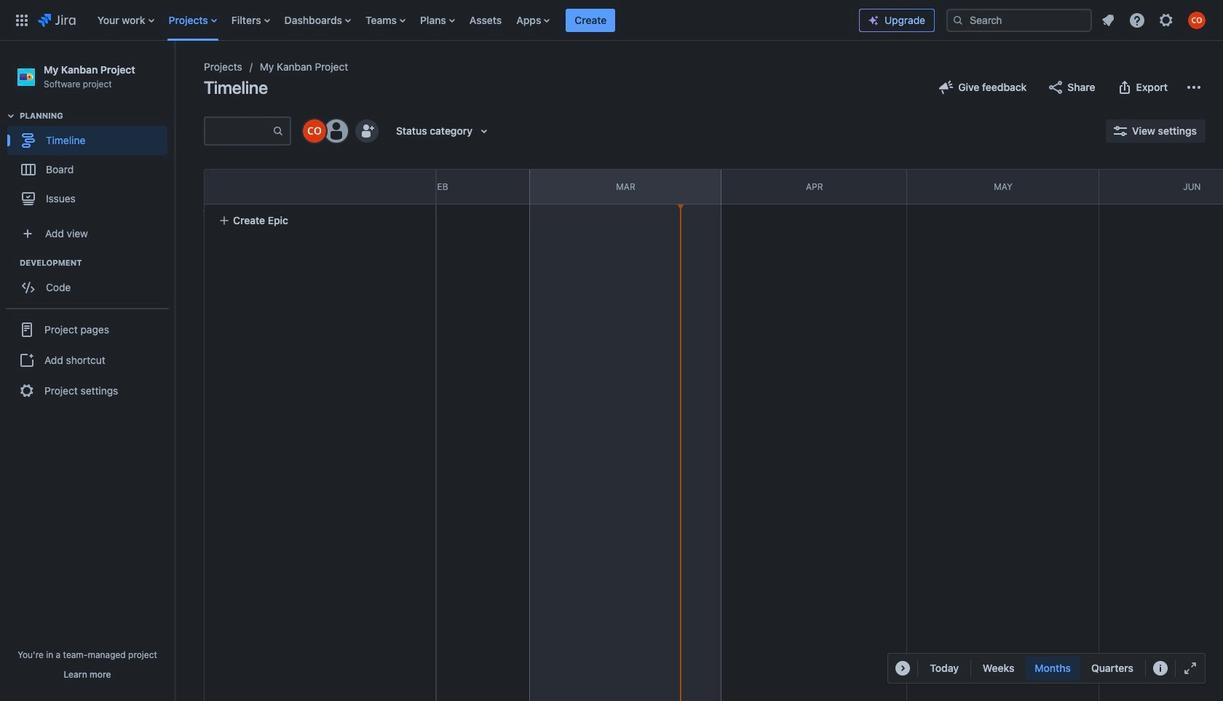 Task type: describe. For each thing, give the bounding box(es) containing it.
heading for planning icon
[[20, 110, 174, 122]]

sidebar element
[[0, 41, 175, 701]]

enter full screen image
[[1182, 660, 1199, 677]]

search image
[[952, 14, 964, 26]]

notifications image
[[1099, 11, 1117, 29]]

timeline grid
[[159, 169, 1223, 701]]

export icon image
[[1116, 79, 1133, 96]]

appswitcher icon image
[[13, 11, 31, 29]]

Search timeline text field
[[205, 118, 272, 144]]

your profile and settings image
[[1188, 11, 1206, 29]]

row inside timeline grid
[[205, 170, 435, 205]]

settings image
[[1158, 11, 1175, 29]]

1 horizontal spatial list
[[1095, 7, 1214, 33]]



Task type: vqa. For each thing, say whether or not it's contained in the screenshot.
Sidebar element
yes



Task type: locate. For each thing, give the bounding box(es) containing it.
sidebar navigation image
[[159, 58, 191, 87]]

0 vertical spatial heading
[[20, 110, 174, 122]]

column header
[[159, 170, 350, 204]]

row
[[205, 170, 435, 205]]

jira image
[[38, 11, 76, 29], [38, 11, 76, 29]]

list item
[[566, 0, 616, 40]]

column header inside timeline grid
[[159, 170, 350, 204]]

planning image
[[2, 107, 20, 125]]

row group
[[204, 169, 435, 205]]

development image
[[2, 254, 20, 272]]

list
[[90, 0, 859, 40], [1095, 7, 1214, 33]]

2 heading from the top
[[20, 257, 174, 269]]

banner
[[0, 0, 1223, 41]]

row group inside timeline grid
[[204, 169, 435, 205]]

heading
[[20, 110, 174, 122], [20, 257, 174, 269]]

0 horizontal spatial list
[[90, 0, 859, 40]]

1 heading from the top
[[20, 110, 174, 122]]

add people image
[[358, 122, 376, 140]]

Search field
[[946, 8, 1092, 32]]

1 vertical spatial heading
[[20, 257, 174, 269]]

None search field
[[946, 8, 1092, 32]]

group
[[7, 110, 174, 218], [7, 257, 174, 307], [6, 308, 169, 411], [974, 657, 1142, 680]]

help image
[[1129, 11, 1146, 29]]

primary element
[[9, 0, 859, 40]]

heading for development image
[[20, 257, 174, 269]]



